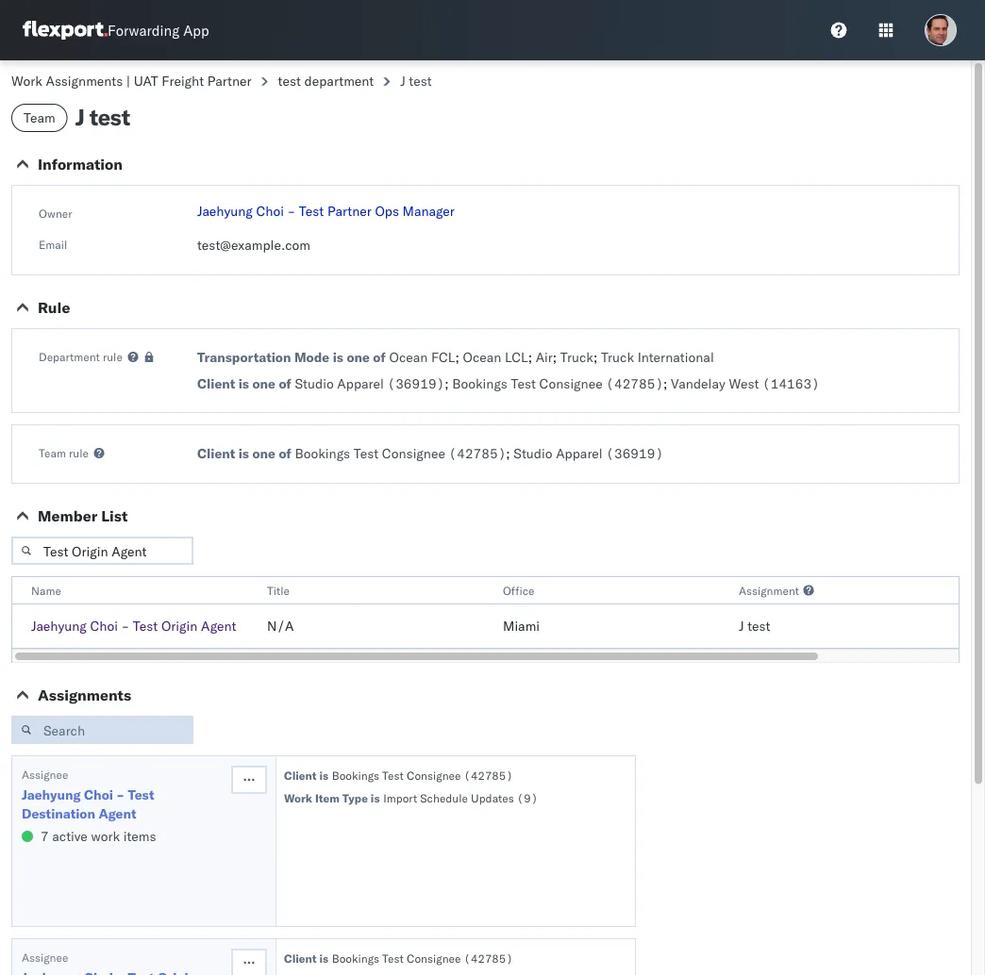 Task type: vqa. For each thing, say whether or not it's contained in the screenshot.
Feb 06, 20's Shanghai,
no



Task type: locate. For each thing, give the bounding box(es) containing it.
assignments
[[46, 73, 123, 89], [38, 686, 131, 705]]

work left item on the bottom of the page
[[284, 791, 312, 805]]

2 vertical spatial jaehyung
[[22, 787, 81, 803]]

0 vertical spatial (36919)
[[387, 376, 445, 392]]

air
[[536, 349, 553, 366]]

of
[[373, 349, 386, 366], [279, 376, 291, 392], [279, 445, 291, 462]]

1 vertical spatial team
[[39, 446, 66, 460]]

1 horizontal spatial apparel
[[556, 445, 603, 462]]

Search text field
[[11, 537, 193, 565], [11, 716, 193, 744]]

bookings test consignee (42785) ; studio apparel (36919)
[[295, 445, 663, 462]]

0 horizontal spatial studio
[[295, 376, 334, 392]]

assignee inside assignee jaehyung choi - test destination agent
[[22, 768, 68, 782]]

0 horizontal spatial truck
[[560, 349, 593, 366]]

-
[[287, 203, 296, 219], [121, 618, 129, 635], [116, 787, 125, 803]]

miami
[[503, 618, 540, 635]]

2 vertical spatial -
[[116, 787, 125, 803]]

client
[[197, 376, 235, 392], [197, 445, 235, 462], [284, 768, 317, 783], [284, 952, 317, 966]]

jaehyung up destination
[[22, 787, 81, 803]]

0 vertical spatial rule
[[103, 350, 122, 364]]

assignee
[[22, 768, 68, 782], [22, 951, 68, 965]]

1 truck from the left
[[560, 349, 593, 366]]

0 vertical spatial -
[[287, 203, 296, 219]]

member list
[[38, 507, 128, 526]]

test inside assignee jaehyung choi - test destination agent
[[128, 787, 154, 803]]

2 client is one of from the top
[[197, 445, 291, 462]]

test
[[278, 73, 301, 89], [409, 73, 432, 89], [89, 103, 130, 131], [747, 618, 770, 635]]

0 horizontal spatial work
[[11, 73, 42, 89]]

0 vertical spatial jaehyung
[[197, 203, 253, 219]]

0 vertical spatial choi
[[256, 203, 284, 219]]

rule
[[103, 350, 122, 364], [69, 446, 89, 460]]

2 horizontal spatial j
[[739, 618, 744, 635]]

1 horizontal spatial (36919)
[[606, 445, 663, 462]]

rule right department
[[103, 350, 122, 364]]

updates
[[471, 791, 514, 805]]

0 vertical spatial apparel
[[337, 376, 384, 392]]

search text field down list on the bottom left of page
[[11, 537, 193, 565]]

0 vertical spatial search text field
[[11, 537, 193, 565]]

items
[[123, 828, 156, 845]]

2 vertical spatial choi
[[84, 787, 113, 803]]

work assignments | uat freight partner link
[[11, 73, 252, 89]]

ocean left fcl
[[389, 349, 428, 366]]

agent
[[201, 618, 236, 635], [99, 806, 136, 822]]

0 horizontal spatial rule
[[69, 446, 89, 460]]

work item type is
[[284, 791, 380, 805]]

(42785)
[[606, 376, 663, 392], [449, 445, 506, 462], [464, 768, 513, 783], [464, 952, 513, 966]]

1 assignee from the top
[[22, 768, 68, 782]]

agent right origin
[[201, 618, 236, 635]]

j right department
[[400, 73, 405, 89]]

work
[[11, 73, 42, 89], [284, 791, 312, 805]]

0 vertical spatial assignee
[[22, 768, 68, 782]]

0 horizontal spatial ocean
[[389, 349, 428, 366]]

1 vertical spatial -
[[121, 618, 129, 635]]

0 horizontal spatial (36919)
[[387, 376, 445, 392]]

1 horizontal spatial truck
[[601, 349, 634, 366]]

work assignments | uat freight partner
[[11, 73, 252, 89]]

- for partner
[[287, 203, 296, 219]]

truck left international
[[601, 349, 634, 366]]

2 vertical spatial j test
[[739, 618, 770, 635]]

assignments down jaehyung choi - test origin agent link
[[38, 686, 131, 705]]

jaehyung choi - test origin agent link
[[31, 618, 236, 635]]

lcl
[[505, 349, 528, 366]]

freight
[[162, 73, 204, 89]]

- left origin
[[121, 618, 129, 635]]

jaehyung for jaehyung choi - test origin agent
[[31, 618, 87, 635]]

1 vertical spatial j
[[75, 103, 84, 131]]

truck right air
[[560, 349, 593, 366]]

j test down assignment
[[739, 618, 770, 635]]

title
[[267, 584, 290, 598]]

1 vertical spatial one
[[252, 376, 275, 392]]

work down flexport. image
[[11, 73, 42, 89]]

- up work
[[116, 787, 125, 803]]

(36919)
[[387, 376, 445, 392], [606, 445, 663, 462]]

bookings
[[452, 376, 507, 392], [295, 445, 350, 462], [332, 768, 379, 783], [332, 952, 379, 966]]

choi up test@example.com
[[256, 203, 284, 219]]

7
[[41, 828, 49, 845]]

j test
[[400, 73, 432, 89], [75, 103, 130, 131], [739, 618, 770, 635]]

ocean left lcl
[[463, 349, 501, 366]]

j
[[400, 73, 405, 89], [75, 103, 84, 131], [739, 618, 744, 635]]

1 horizontal spatial rule
[[103, 350, 122, 364]]

team
[[24, 109, 55, 126], [39, 446, 66, 460]]

0 vertical spatial j
[[400, 73, 405, 89]]

work for work item type is
[[284, 791, 312, 805]]

1 horizontal spatial j
[[400, 73, 405, 89]]

assignments left | on the left top
[[46, 73, 123, 89]]

flexport. image
[[23, 21, 108, 40]]

test down | on the left top
[[89, 103, 130, 131]]

1 vertical spatial search text field
[[11, 716, 193, 744]]

one
[[347, 349, 370, 366], [252, 376, 275, 392], [252, 445, 275, 462]]

1 vertical spatial client is one of
[[197, 445, 291, 462]]

studio
[[295, 376, 334, 392], [514, 445, 552, 462]]

- up test@example.com
[[287, 203, 296, 219]]

1 vertical spatial of
[[279, 376, 291, 392]]

1 vertical spatial studio
[[514, 445, 552, 462]]

0 vertical spatial team
[[24, 109, 55, 126]]

1 vertical spatial choi
[[90, 618, 118, 635]]

1 vertical spatial assignments
[[38, 686, 131, 705]]

apparel
[[337, 376, 384, 392], [556, 445, 603, 462]]

0 vertical spatial client is bookings test consignee (42785)
[[284, 768, 513, 783]]

search text field up assignee jaehyung choi - test destination agent
[[11, 716, 193, 744]]

1 horizontal spatial j test
[[400, 73, 432, 89]]

1 vertical spatial partner
[[327, 203, 372, 219]]

test department
[[278, 73, 374, 89]]

forwarding
[[108, 21, 180, 39]]

ocean
[[389, 349, 428, 366], [463, 349, 501, 366]]

rule
[[38, 298, 70, 317]]

team up member
[[39, 446, 66, 460]]

j test right department
[[400, 73, 432, 89]]

0 horizontal spatial partner
[[207, 73, 252, 89]]

;
[[455, 349, 459, 366], [528, 349, 532, 366], [553, 349, 557, 366], [593, 349, 597, 366], [445, 376, 449, 392], [663, 376, 667, 392], [506, 445, 510, 462]]

uat
[[134, 73, 158, 89]]

2 vertical spatial of
[[279, 445, 291, 462]]

0 vertical spatial client is one of
[[197, 376, 291, 392]]

0 vertical spatial of
[[373, 349, 386, 366]]

partner right freight
[[207, 73, 252, 89]]

team for team rule
[[39, 446, 66, 460]]

0 vertical spatial one
[[347, 349, 370, 366]]

0 horizontal spatial agent
[[99, 806, 136, 822]]

0 horizontal spatial j test
[[75, 103, 130, 131]]

consignee
[[539, 376, 603, 392], [382, 445, 445, 462], [407, 768, 461, 783], [407, 952, 461, 966]]

information
[[38, 155, 123, 174]]

apparel down studio apparel (36919) ; bookings test consignee (42785) ; vandelay west (14163)
[[556, 445, 603, 462]]

1 vertical spatial rule
[[69, 446, 89, 460]]

0 vertical spatial partner
[[207, 73, 252, 89]]

1 horizontal spatial ocean
[[463, 349, 501, 366]]

2 assignee from the top
[[22, 951, 68, 965]]

jaehyung down name
[[31, 618, 87, 635]]

department
[[39, 350, 100, 364]]

schedule
[[420, 791, 468, 805]]

studio down mode
[[295, 376, 334, 392]]

j test down | on the left top
[[75, 103, 130, 131]]

active
[[52, 828, 88, 845]]

assignee for assignee
[[22, 951, 68, 965]]

client is one of for bookings test consignee (42785)
[[197, 445, 291, 462]]

assignment
[[739, 584, 799, 598]]

0 vertical spatial agent
[[201, 618, 236, 635]]

assignee jaehyung choi - test destination agent
[[22, 768, 154, 822]]

is
[[333, 349, 343, 366], [238, 376, 249, 392], [238, 445, 249, 462], [319, 768, 328, 783], [371, 791, 380, 805], [319, 952, 328, 966]]

0 vertical spatial work
[[11, 73, 42, 89]]

n/a
[[267, 618, 294, 635]]

partner left ops
[[327, 203, 372, 219]]

2 vertical spatial one
[[252, 445, 275, 462]]

2 vertical spatial j
[[739, 618, 744, 635]]

choi up 7 active work items
[[84, 787, 113, 803]]

jaehyung choi - test destination agent link
[[22, 786, 229, 824]]

j up information at the top
[[75, 103, 84, 131]]

choi left origin
[[90, 618, 118, 635]]

1 horizontal spatial partner
[[327, 203, 372, 219]]

0 vertical spatial studio
[[295, 376, 334, 392]]

apparel down transportation mode is one of
[[337, 376, 384, 392]]

manager
[[402, 203, 455, 219]]

j down assignment
[[739, 618, 744, 635]]

west
[[729, 376, 759, 392]]

jaehyung up test@example.com
[[197, 203, 253, 219]]

agent up work
[[99, 806, 136, 822]]

0 horizontal spatial apparel
[[337, 376, 384, 392]]

vandelay
[[671, 376, 725, 392]]

client is bookings test consignee (42785)
[[284, 768, 513, 783], [284, 952, 513, 966]]

1 horizontal spatial work
[[284, 791, 312, 805]]

jaehyung inside assignee jaehyung choi - test destination agent
[[22, 787, 81, 803]]

7 active work items
[[41, 828, 156, 845]]

1 horizontal spatial agent
[[201, 618, 236, 635]]

1 search text field from the top
[[11, 537, 193, 565]]

2 search text field from the top
[[11, 716, 193, 744]]

rule for team rule
[[69, 446, 89, 460]]

team up information at the top
[[24, 109, 55, 126]]

test
[[299, 203, 324, 219], [511, 376, 536, 392], [354, 445, 379, 462], [133, 618, 158, 635], [382, 768, 404, 783], [128, 787, 154, 803], [382, 952, 404, 966]]

2 horizontal spatial j test
[[739, 618, 770, 635]]

jaehyung
[[197, 203, 253, 219], [31, 618, 87, 635], [22, 787, 81, 803]]

ocean fcl ; ocean lcl ; air ; truck ; truck international
[[389, 349, 714, 366]]

email
[[39, 237, 67, 251]]

client is one of
[[197, 376, 291, 392], [197, 445, 291, 462]]

partner
[[207, 73, 252, 89], [327, 203, 372, 219]]

truck
[[560, 349, 593, 366], [601, 349, 634, 366]]

1 vertical spatial agent
[[99, 806, 136, 822]]

work
[[91, 828, 120, 845]]

studio apparel (36919) ; bookings test consignee (42785) ; vandelay west (14163)
[[295, 376, 820, 392]]

1 vertical spatial jaehyung
[[31, 618, 87, 635]]

1 vertical spatial assignee
[[22, 951, 68, 965]]

studio down studio apparel (36919) ; bookings test consignee (42785) ; vandelay west (14163)
[[514, 445, 552, 462]]

choi
[[256, 203, 284, 219], [90, 618, 118, 635], [84, 787, 113, 803]]

1 horizontal spatial studio
[[514, 445, 552, 462]]

1 vertical spatial client is bookings test consignee (42785)
[[284, 952, 513, 966]]

rule up member list
[[69, 446, 89, 460]]

1 vertical spatial work
[[284, 791, 312, 805]]

office
[[503, 584, 534, 598]]

1 client is one of from the top
[[197, 376, 291, 392]]



Task type: describe. For each thing, give the bounding box(es) containing it.
forwarding app
[[108, 21, 209, 39]]

- for origin
[[121, 618, 129, 635]]

mode
[[294, 349, 330, 366]]

transportation
[[197, 349, 291, 366]]

(14163)
[[762, 376, 820, 392]]

1 vertical spatial j test
[[75, 103, 130, 131]]

rule for department rule
[[103, 350, 122, 364]]

1 vertical spatial (36919)
[[606, 445, 663, 462]]

work for work assignments | uat freight partner
[[11, 73, 42, 89]]

list
[[101, 507, 128, 526]]

|
[[126, 73, 130, 89]]

test left department
[[278, 73, 301, 89]]

1 client is bookings test consignee (42785) from the top
[[284, 768, 513, 783]]

jaehyung choi - test partner ops manager
[[197, 203, 455, 219]]

2 truck from the left
[[601, 349, 634, 366]]

department
[[304, 73, 374, 89]]

0 vertical spatial j test
[[400, 73, 432, 89]]

fcl
[[431, 349, 455, 366]]

agent inside assignee jaehyung choi - test destination agent
[[99, 806, 136, 822]]

team rule
[[39, 446, 89, 460]]

name
[[31, 584, 61, 598]]

of for studio apparel (36919)
[[279, 376, 291, 392]]

choi inside assignee jaehyung choi - test destination agent
[[84, 787, 113, 803]]

app
[[183, 21, 209, 39]]

1 vertical spatial apparel
[[556, 445, 603, 462]]

0 vertical spatial assignments
[[46, 73, 123, 89]]

import
[[383, 791, 417, 805]]

member
[[38, 507, 97, 526]]

0 horizontal spatial j
[[75, 103, 84, 131]]

test right department
[[409, 73, 432, 89]]

jaehyung for jaehyung choi - test partner ops manager
[[197, 203, 253, 219]]

(9)
[[517, 791, 538, 805]]

import schedule updates (9)
[[383, 791, 538, 805]]

origin
[[161, 618, 198, 635]]

- inside assignee jaehyung choi - test destination agent
[[116, 787, 125, 803]]

department rule
[[39, 350, 122, 364]]

choi for partner
[[256, 203, 284, 219]]

2 ocean from the left
[[463, 349, 501, 366]]

of for bookings test consignee (42785)
[[279, 445, 291, 462]]

assignee for assignee jaehyung choi - test destination agent
[[22, 768, 68, 782]]

jaehyung choi - test partner ops manager link
[[197, 203, 455, 219]]

forwarding app link
[[23, 21, 209, 40]]

international
[[637, 349, 714, 366]]

test department link
[[278, 73, 374, 89]]

one for studio apparel (36919)
[[252, 376, 275, 392]]

destination
[[22, 806, 95, 822]]

transportation mode is one of
[[197, 349, 386, 366]]

type
[[342, 791, 368, 805]]

team for team
[[24, 109, 55, 126]]

client is one of for studio apparel (36919)
[[197, 376, 291, 392]]

1 ocean from the left
[[389, 349, 428, 366]]

ops
[[375, 203, 399, 219]]

one for bookings test consignee (42785)
[[252, 445, 275, 462]]

choi for origin
[[90, 618, 118, 635]]

test down assignment
[[747, 618, 770, 635]]

jaehyung choi - test origin agent
[[31, 618, 236, 635]]

2 client is bookings test consignee (42785) from the top
[[284, 952, 513, 966]]

owner
[[39, 206, 72, 220]]

test@example.com
[[197, 237, 310, 253]]

item
[[315, 791, 340, 805]]



